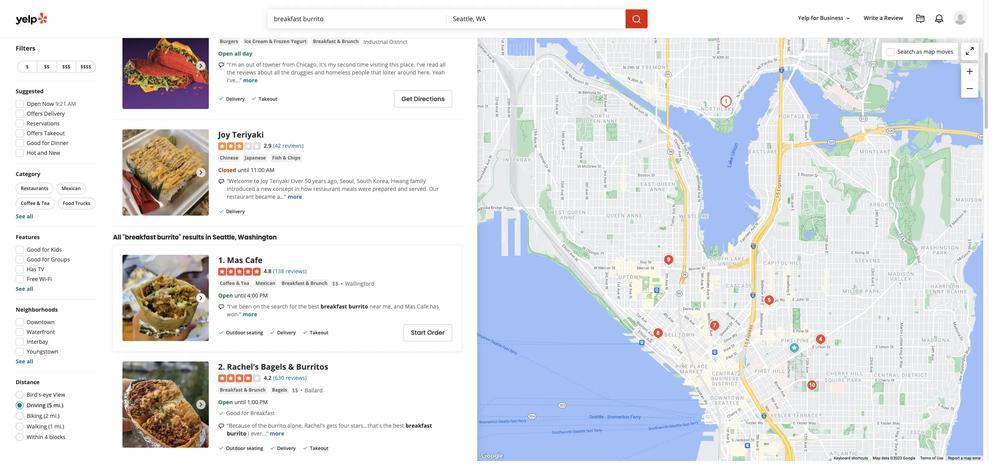 Task type: describe. For each thing, give the bounding box(es) containing it.
1 . mas cafe
[[218, 255, 263, 266]]

joy inside '"welcome to joy teriyaki over 50 years ago, seoul, south korea, hwang family introduced a new concept in how restaurant meals were prepared and served.​ our restaurant became a…"'
[[261, 177, 268, 185]]

for for breakfast
[[242, 410, 249, 417]]

breakfast & brunch for $$
[[282, 280, 328, 287]]

google image
[[480, 452, 505, 462]]

open for open until 4:00 pm
[[218, 292, 233, 300]]

coffee for the left the coffee & tea button
[[21, 200, 36, 207]]

4.8 star rating image
[[218, 268, 261, 276]]

"i've
[[227, 303, 238, 311]]

2 vertical spatial 16 checkmark v2 image
[[302, 446, 309, 452]]

second
[[338, 61, 356, 68]]

all up features
[[27, 213, 33, 220]]

neighborhoods
[[16, 306, 58, 314]]

blocks
[[49, 434, 65, 441]]

1 see all button from the top
[[16, 213, 33, 220]]

trucks
[[75, 200, 90, 207]]

expand map image
[[966, 46, 975, 56]]

district
[[389, 38, 408, 46]]

yelp for business button
[[796, 11, 855, 25]]

all "breakfast burrito" results in seattle, washington
[[113, 233, 277, 242]]

next image for "welcome to joy teriyaki over 50 years ago, seoul, south korea, hwang family introduced a new concept in how restaurant meals were prepared and served.​ our restaurant became a…"
[[196, 168, 206, 178]]

breakfast & brunch link for industrial district
[[312, 38, 361, 46]]

see all button for good for kids
[[16, 286, 33, 293]]

"welcome
[[227, 177, 253, 185]]

slideshow element for good for breakfast
[[123, 362, 209, 449]]

burgers link
[[218, 38, 240, 46]]

in inside '"welcome to joy teriyaki over 50 years ago, seoul, south korea, hwang family introduced a new concept in how restaurant meals were prepared and served.​ our restaurant became a…"'
[[295, 185, 300, 193]]

the right on at the bottom left of page
[[261, 303, 270, 311]]

terms of use
[[921, 457, 944, 461]]

all
[[113, 233, 121, 242]]

report
[[949, 457, 960, 461]]

tv
[[38, 266, 44, 273]]

breakfast down 1:00
[[251, 410, 275, 417]]

next image for "i'm an out of towner from chicago. it's my second time visiting this place. i've read all the reviews about all the druggies and homeless people that loiter around here. yeah i've…"
[[196, 61, 206, 71]]

& down restaurants button
[[37, 200, 40, 207]]

& down (138 reviews)
[[306, 280, 309, 287]]

open until 4:00 pm
[[218, 292, 268, 300]]

ice cream & frozen yogurt
[[245, 38, 307, 45]]

offers for offers takeout
[[27, 130, 43, 137]]

Near text field
[[453, 15, 620, 23]]

0 horizontal spatial restaurant
[[227, 193, 254, 201]]

0 horizontal spatial joy
[[218, 130, 230, 140]]

more right ever..."
[[270, 430, 284, 438]]

mi.) for driving (5 mi.)
[[53, 402, 63, 410]]

(42 reviews)
[[273, 142, 304, 150]]

1 vertical spatial 16 checkmark v2 image
[[302, 330, 309, 336]]

reviews) for cafe
[[286, 268, 307, 275]]

none field near
[[453, 15, 620, 23]]

jack
[[218, 23, 235, 33]]

previous image for joy teriyaki
[[126, 168, 135, 178]]

burrito inside breakfast burrito
[[227, 430, 247, 438]]

0 vertical spatial reviews)
[[283, 142, 304, 150]]

start
[[411, 329, 426, 338]]

1 vertical spatial best
[[393, 423, 404, 430]]

distance
[[16, 379, 40, 386]]

all down the free
[[27, 286, 33, 293]]

all up yeah at top
[[440, 61, 446, 68]]

mexican for the right mexican button
[[256, 280, 275, 287]]

$$ for 2 . rachel's bagels & burritos
[[292, 387, 298, 395]]

moves
[[937, 48, 954, 55]]

2 vertical spatial breakfast & brunch button
[[218, 387, 267, 395]]

delivery down the 'open now 9:21 am'
[[44, 110, 65, 117]]

fish & chips button
[[271, 154, 302, 162]]

0 vertical spatial best
[[308, 303, 319, 311]]

yelp for business
[[799, 14, 844, 22]]

takeout inside group
[[44, 130, 65, 137]]

$$ inside button
[[44, 64, 49, 70]]

breakfast for the breakfast & brunch link related to industrial district
[[313, 38, 336, 45]]

category
[[16, 170, 40, 178]]

1 horizontal spatial in
[[237, 23, 244, 33]]

search
[[271, 303, 288, 311]]

search image
[[632, 14, 642, 24]]

our
[[429, 185, 439, 193]]

2 outdoor from the top
[[226, 446, 246, 452]]

interbay
[[27, 339, 48, 346]]

good for good for dinner
[[27, 139, 41, 147]]

joy teriyaki
[[218, 130, 264, 140]]

loiter
[[383, 69, 396, 76]]

offers takeout
[[27, 130, 65, 137]]

jack in the box link
[[218, 23, 276, 33]]

breakfast for the breakfast & brunch link related to $$
[[282, 280, 305, 287]]

2.9 star rating image
[[218, 143, 261, 150]]

teriyaki inside '"welcome to joy teriyaki over 50 years ago, seoul, south korea, hwang family introduced a new concept in how restaurant meals were prepared and served.​ our restaurant became a…"'
[[270, 177, 290, 185]]

homeless
[[326, 69, 351, 76]]

south
[[357, 177, 372, 185]]

the up ever..."
[[258, 423, 267, 430]]

view
[[53, 392, 65, 399]]

16 speech v2 image for "i've been on the search for the best
[[218, 304, 225, 311]]

my
[[328, 61, 336, 68]]

see for good for kids
[[16, 286, 25, 293]]

terms of use link
[[921, 457, 944, 461]]

seattle,
[[213, 233, 237, 242]]

1 vertical spatial coffee & tea button
[[218, 280, 251, 288]]

50
[[305, 177, 311, 185]]

food trucks
[[63, 200, 90, 207]]

restaurants button
[[16, 183, 53, 195]]

breakfast burrito
[[227, 423, 432, 438]]

0 vertical spatial mexican button
[[57, 183, 86, 195]]

frozen
[[274, 38, 290, 45]]

carmelo's tacos image
[[762, 293, 777, 309]]

chinese link
[[218, 154, 240, 162]]

coffee & tea for the left the coffee & tea button
[[21, 200, 50, 207]]

the up ice
[[246, 23, 259, 33]]

order
[[427, 329, 445, 338]]

2 outdoor seating from the top
[[226, 446, 263, 452]]

0 vertical spatial teriyaki
[[232, 130, 264, 140]]

and inside near me, and mas cafe has won."
[[394, 303, 404, 311]]

2 vertical spatial in
[[205, 233, 211, 242]]

0 vertical spatial restaurant
[[314, 185, 340, 193]]

business
[[821, 14, 844, 22]]

0 horizontal spatial cafe
[[245, 255, 263, 266]]

more down been
[[243, 311, 257, 318]]

open for open now 9:21 am
[[27, 100, 41, 108]]

map for moves
[[924, 48, 936, 55]]

more link right ever..."
[[270, 430, 284, 438]]

& right fish
[[283, 155, 287, 161]]

burrito"
[[157, 233, 181, 242]]

2.9 link
[[264, 141, 272, 150]]

2 vertical spatial breakfast & brunch link
[[218, 387, 267, 395]]

0 vertical spatial until
[[238, 166, 249, 174]]

eye
[[43, 392, 52, 399]]

group containing neighborhoods
[[13, 306, 97, 366]]

ice
[[245, 38, 251, 45]]

google
[[904, 457, 916, 461]]

& up second
[[337, 38, 341, 45]]

$$ button
[[37, 61, 56, 73]]

driving
[[27, 402, 46, 410]]

to
[[254, 177, 259, 185]]

i
[[248, 430, 250, 438]]

takeout for middle 16 checkmark v2 image
[[310, 330, 329, 337]]

none field find
[[274, 15, 441, 23]]

has tv
[[27, 266, 44, 273]]

hot
[[27, 149, 36, 157]]

rachel's bagels & burritos link
[[227, 362, 328, 373]]

0 vertical spatial breakfast
[[321, 303, 347, 311]]

Find text field
[[274, 15, 441, 23]]

. for 2
[[223, 362, 225, 373]]

takeout for the bottom 16 checkmark v2 image
[[310, 446, 329, 452]]

$$$$ button
[[76, 61, 96, 73]]

"i've been on the search for the best breakfast burrito
[[227, 303, 368, 311]]

4.2 star rating image
[[218, 375, 261, 383]]

from
[[282, 61, 295, 68]]

been
[[239, 303, 252, 311]]

for for kids
[[42, 246, 50, 254]]

biking (2 mi.)
[[27, 413, 60, 420]]

previous image
[[126, 294, 135, 303]]

the down "i'm
[[227, 69, 235, 76]]

jack in the box
[[218, 23, 276, 33]]

stars...that's
[[351, 423, 382, 430]]

& down 4.8 star rating image
[[236, 280, 240, 287]]

2 horizontal spatial burrito
[[349, 303, 368, 311]]

delivery down search
[[277, 330, 296, 337]]

new
[[261, 185, 272, 193]]

reviews
[[237, 69, 256, 76]]

mas cafe image
[[123, 255, 209, 342]]

0 horizontal spatial brunch
[[249, 387, 266, 394]]

the down from
[[281, 69, 290, 76]]

ice cream & frozen yogurt link
[[243, 38, 308, 46]]

until for rachel's
[[235, 399, 246, 406]]

brunch for $$
[[311, 280, 328, 287]]

more down reviews
[[243, 77, 258, 84]]

am for open now 9:21 am
[[68, 100, 76, 108]]

good for good for kids
[[27, 246, 41, 254]]

use
[[937, 457, 944, 461]]

bang bang cafe image
[[651, 326, 666, 341]]

closed
[[218, 166, 236, 174]]

of inside "i'm an out of towner from chicago. it's my second time visiting this place. i've read all the reviews about all the druggies and homeless people that loiter around here. yeah i've…"
[[256, 61, 261, 68]]

next image for "i've been on the search for the best
[[196, 294, 206, 303]]

delivery down alone, in the bottom of the page
[[277, 446, 296, 452]]

korea,
[[373, 177, 390, 185]]

write a review link
[[861, 11, 907, 25]]

1:00
[[247, 399, 258, 406]]

4.8 link
[[264, 267, 272, 276]]

group containing features
[[13, 234, 97, 293]]

tea for the bottom the coffee & tea button
[[241, 280, 249, 287]]

slideshow element for "welcome to joy teriyaki over 50 years ago, seoul, south korea, hwang family introduced a new concept in how restaurant meals were prepared and served.​ our restaurant became a…"
[[123, 130, 209, 216]]

4
[[45, 434, 48, 441]]

& up open until 1:00 pm
[[244, 387, 248, 394]]

for for groups
[[42, 256, 50, 264]]

and right hot
[[37, 149, 47, 157]]

out
[[246, 61, 255, 68]]

0 horizontal spatial coffee & tea button
[[16, 198, 55, 210]]

all left "day"
[[235, 50, 241, 57]]

time
[[357, 61, 369, 68]]

around
[[398, 69, 416, 76]]

delivery down "introduced"
[[226, 209, 245, 215]]

downtown
[[27, 319, 55, 326]]

read
[[427, 61, 439, 68]]

write
[[864, 14, 879, 22]]

tyler b. image
[[954, 11, 968, 25]]

peloton image
[[805, 378, 820, 394]]

family
[[410, 177, 426, 185]]

good for breakfast
[[226, 410, 275, 417]]

"breakfast
[[122, 233, 156, 242]]

fi
[[48, 276, 52, 283]]

2 . rachel's bagels & burritos
[[218, 362, 328, 373]]



Task type: locate. For each thing, give the bounding box(es) containing it.
0 vertical spatial a
[[880, 14, 883, 22]]

more link
[[243, 77, 258, 84], [288, 193, 302, 201], [243, 311, 257, 318], [270, 430, 284, 438]]

in down 'over'
[[295, 185, 300, 193]]

0 vertical spatial tea
[[41, 200, 50, 207]]

$$ left wallingford
[[332, 280, 339, 288]]

16 speech v2 image
[[218, 62, 225, 68]]

1 vertical spatial brunch
[[311, 280, 328, 287]]

seating for the bottom 16 checkmark v2 image
[[247, 446, 263, 452]]

"i'm an out of towner from chicago. it's my second time visiting this place. i've read all the reviews about all the druggies and homeless people that loiter around here. yeah i've…"
[[227, 61, 446, 84]]

a
[[880, 14, 883, 22], [257, 185, 260, 193], [961, 457, 963, 461]]

0 vertical spatial .
[[223, 255, 225, 266]]

more link down been
[[243, 311, 257, 318]]

brunch
[[342, 38, 359, 45], [311, 280, 328, 287], [249, 387, 266, 394]]

walking
[[27, 423, 47, 431]]

food trucks button
[[58, 198, 95, 210]]

2 . from the top
[[223, 362, 225, 373]]

shortcuts
[[852, 457, 869, 461]]

0 vertical spatial previous image
[[126, 61, 135, 71]]

joy up 2.9 star rating image
[[218, 130, 230, 140]]

map for error
[[964, 457, 972, 461]]

projects image
[[916, 14, 926, 24]]

more link right a…"
[[288, 193, 302, 201]]

breakfast & brunch link up open until 1:00 pm
[[218, 387, 267, 395]]

0 vertical spatial brunch
[[342, 38, 359, 45]]

0 horizontal spatial breakfast
[[321, 303, 347, 311]]

1 horizontal spatial none field
[[453, 15, 620, 23]]

mexican down 4.8
[[256, 280, 275, 287]]

tea up "open until 4:00 pm"
[[241, 280, 249, 287]]

and right me,
[[394, 303, 404, 311]]

0 vertical spatial joy
[[218, 130, 230, 140]]

1 vertical spatial mas
[[405, 303, 416, 311]]

1 vertical spatial previous image
[[126, 168, 135, 178]]

4.2 link
[[264, 374, 272, 383]]

for right search
[[290, 303, 297, 311]]

1 horizontal spatial brunch
[[311, 280, 328, 287]]

"because of the burrito alone, rachel's gets four stars...that's the best
[[227, 423, 406, 430]]

1 vertical spatial teriyaki
[[270, 177, 290, 185]]

1 horizontal spatial mas
[[405, 303, 416, 311]]

see all
[[16, 213, 33, 220], [16, 286, 33, 293], [16, 358, 33, 366]]

1 vertical spatial outdoor
[[226, 446, 246, 452]]

mexican inside group
[[62, 185, 81, 192]]

2 vertical spatial see all button
[[16, 358, 33, 366]]

years
[[313, 177, 326, 185]]

1 vertical spatial until
[[235, 292, 246, 300]]

& inside button
[[269, 38, 273, 45]]

open up "i've
[[218, 292, 233, 300]]

seating for middle 16 checkmark v2 image
[[247, 330, 263, 337]]

see all for downtown
[[16, 358, 33, 366]]

2 vertical spatial see all
[[16, 358, 33, 366]]

open all day
[[218, 50, 253, 57]]

1 16 speech v2 image from the top
[[218, 179, 225, 185]]

1 vertical spatial .
[[223, 362, 225, 373]]

1 outdoor seating from the top
[[226, 330, 263, 337]]

became
[[255, 193, 276, 201]]

bird's-eye view
[[27, 392, 65, 399]]

seating down on at the bottom left of page
[[247, 330, 263, 337]]

2 see all button from the top
[[16, 286, 33, 293]]

introduced
[[227, 185, 255, 193]]

0 vertical spatial bagels
[[261, 362, 286, 373]]

won."
[[227, 311, 241, 318]]

2 vertical spatial $$
[[292, 387, 298, 395]]

2 horizontal spatial $$
[[332, 280, 339, 288]]

mexican inside mexican link
[[256, 280, 275, 287]]

map region
[[383, 0, 986, 462]]

0 horizontal spatial best
[[308, 303, 319, 311]]

slideshow element for "i'm an out of towner from chicago. it's my second time visiting this place. i've read all the reviews about all the druggies and homeless people that loiter around here. yeah i've…"
[[123, 23, 209, 109]]

all down towner
[[274, 69, 280, 76]]

1 slideshow element from the top
[[123, 23, 209, 109]]

1 vertical spatial cafe
[[417, 303, 429, 311]]

0 vertical spatial breakfast & brunch button
[[312, 38, 361, 46]]

2 pm from the top
[[260, 399, 268, 406]]

. left rachel's
[[223, 362, 225, 373]]

2 vertical spatial a
[[961, 457, 963, 461]]

16 checkmark v2 image
[[218, 96, 225, 102], [218, 208, 225, 215], [218, 330, 225, 336], [270, 330, 276, 336], [218, 411, 225, 417], [218, 446, 225, 452], [270, 446, 276, 452]]

0 vertical spatial breakfast & brunch link
[[312, 38, 361, 46]]

new
[[49, 149, 60, 157]]

1 outdoor from the top
[[226, 330, 246, 337]]

open
[[218, 50, 233, 57], [27, 100, 41, 108], [218, 292, 233, 300], [218, 399, 233, 406]]

2 vertical spatial of
[[933, 457, 936, 461]]

pm for bagels
[[260, 399, 268, 406]]

0 vertical spatial offers
[[27, 110, 43, 117]]

1
[[218, 255, 223, 266]]

data
[[882, 457, 890, 461]]

delivery down i've…"
[[226, 96, 245, 102]]

see all button for downtown
[[16, 358, 33, 366]]

until left 1:00
[[235, 399, 246, 406]]

1 offers from the top
[[27, 110, 43, 117]]

good
[[27, 139, 41, 147], [27, 246, 41, 254], [27, 256, 41, 264], [226, 410, 240, 417]]

0 horizontal spatial coffee
[[21, 200, 36, 207]]

best right search
[[308, 303, 319, 311]]

results
[[183, 233, 204, 242]]

ihop image
[[787, 341, 803, 356]]

1 see all from the top
[[16, 213, 33, 220]]

16 speech v2 image left "i've
[[218, 304, 225, 311]]

1 vertical spatial mi.)
[[50, 413, 60, 420]]

zoom out image
[[966, 84, 975, 94]]

pm right 1:00
[[260, 399, 268, 406]]

within
[[27, 434, 43, 441]]

for for business
[[811, 14, 819, 22]]

2 vertical spatial burrito
[[227, 430, 247, 438]]

coffee down restaurants button
[[21, 200, 36, 207]]

of left use
[[933, 457, 936, 461]]

good up has tv
[[27, 256, 41, 264]]

breakfast inside breakfast burrito
[[406, 423, 432, 430]]

0 horizontal spatial $$
[[44, 64, 49, 70]]

of up ever..."
[[252, 423, 257, 430]]

cafe madeline image
[[707, 318, 723, 334]]

rachel's
[[305, 423, 325, 430]]

open up 16 speech v2 icon
[[218, 50, 233, 57]]

0 vertical spatial in
[[237, 23, 244, 33]]

and down it's
[[315, 69, 325, 76]]

am for closed until 11:00 am
[[266, 166, 275, 174]]

1 vertical spatial burrito
[[268, 423, 286, 430]]

walking (1 mi.)
[[27, 423, 64, 431]]

0 vertical spatial map
[[924, 48, 936, 55]]

None search field
[[268, 9, 650, 28]]

3 16 speech v2 image from the top
[[218, 424, 225, 430]]

as
[[917, 48, 923, 55]]

until
[[238, 166, 249, 174], [235, 292, 246, 300], [235, 399, 246, 406]]

1 vertical spatial bagels
[[272, 387, 287, 394]]

(42 reviews) link
[[273, 141, 304, 150]]

0 horizontal spatial mexican
[[62, 185, 81, 192]]

burrito down "because
[[227, 430, 247, 438]]

restaurant down "introduced"
[[227, 193, 254, 201]]

chinese button
[[218, 154, 240, 162]]

bagels up (630
[[261, 362, 286, 373]]

3 see from the top
[[16, 358, 25, 366]]

&
[[269, 38, 273, 45], [337, 38, 341, 45], [283, 155, 287, 161], [37, 200, 40, 207], [236, 280, 240, 287], [306, 280, 309, 287], [288, 362, 294, 373], [244, 387, 248, 394]]

zoom in image
[[966, 67, 975, 76]]

0 vertical spatial breakfast & brunch
[[313, 38, 359, 45]]

1 horizontal spatial coffee
[[220, 280, 235, 287]]

None field
[[274, 15, 441, 23], [453, 15, 620, 23]]

has
[[27, 266, 36, 273]]

coffee & tea for the bottom the coffee & tea button
[[220, 280, 249, 287]]

2 none field from the left
[[453, 15, 620, 23]]

until up been
[[235, 292, 246, 300]]

outdoor seating down i
[[226, 446, 263, 452]]

the right search
[[299, 303, 307, 311]]

0 vertical spatial see all button
[[16, 213, 33, 220]]

mexican button up "food"
[[57, 183, 86, 195]]

1 vertical spatial offers
[[27, 130, 43, 137]]

map data ©2023 google
[[873, 457, 916, 461]]

mas cafe image
[[719, 94, 734, 109]]

mi.) right '(1'
[[55, 423, 64, 431]]

get directions
[[402, 95, 445, 104]]

1 vertical spatial reviews)
[[286, 268, 307, 275]]

group
[[962, 63, 979, 98], [13, 88, 97, 159], [14, 170, 97, 221], [13, 234, 97, 293], [13, 306, 97, 366]]

a for report
[[961, 457, 963, 461]]

0 vertical spatial cafe
[[245, 255, 263, 266]]

directions
[[414, 95, 445, 104]]

bagels inside button
[[272, 387, 287, 394]]

i've…"
[[227, 77, 242, 84]]

0 horizontal spatial burrito
[[227, 430, 247, 438]]

good for good for breakfast
[[226, 410, 240, 417]]

(138 reviews)
[[273, 268, 307, 275]]

offers up reservations
[[27, 110, 43, 117]]

1 horizontal spatial joy
[[261, 177, 268, 185]]

0 vertical spatial 16 checkmark v2 image
[[251, 96, 257, 102]]

takeout
[[259, 96, 278, 102], [44, 130, 65, 137], [310, 330, 329, 337], [310, 446, 329, 452]]

open down suggested
[[27, 100, 41, 108]]

takeout for topmost 16 checkmark v2 image
[[259, 96, 278, 102]]

1 vertical spatial of
[[252, 423, 257, 430]]

16 checkmark v2 image down "i've been on the search for the best breakfast burrito
[[302, 330, 309, 336]]

slideshow element for "i've been on the search for the best
[[123, 255, 209, 342]]

rachel's bagels & burritos image
[[123, 362, 209, 449]]

16 speech v2 image
[[218, 179, 225, 185], [218, 304, 225, 311], [218, 424, 225, 430]]

in right the results
[[205, 233, 211, 242]]

gets
[[327, 423, 337, 430]]

see all button down "youngstown"
[[16, 358, 33, 366]]

takeout down near me, and mas cafe has won."
[[310, 330, 329, 337]]

16 chevron down v2 image
[[846, 15, 852, 21]]

see for downtown
[[16, 358, 25, 366]]

of for terms
[[933, 457, 936, 461]]

me,
[[383, 303, 392, 311]]

1 horizontal spatial mexican button
[[254, 280, 277, 288]]

(2
[[44, 413, 49, 420]]

brunch up near me, and mas cafe has won."
[[311, 280, 328, 287]]

1 horizontal spatial map
[[964, 457, 972, 461]]

1 seating from the top
[[247, 330, 263, 337]]

offers for offers delivery
[[27, 110, 43, 117]]

keyboard shortcuts button
[[835, 456, 869, 462]]

$$ down (630 reviews)
[[292, 387, 298, 395]]

open for open all day
[[218, 50, 233, 57]]

1 vertical spatial pm
[[260, 399, 268, 406]]

open inside group
[[27, 100, 41, 108]]

group containing suggested
[[13, 88, 97, 159]]

map right as
[[924, 48, 936, 55]]

burgers button
[[218, 38, 240, 46]]

more right a…"
[[288, 193, 302, 201]]

takeout down breakfast burrito
[[310, 446, 329, 452]]

good for good for groups
[[27, 256, 41, 264]]

2 vertical spatial brunch
[[249, 387, 266, 394]]

16 speech v2 image down closed
[[218, 179, 225, 185]]

a right write
[[880, 14, 883, 22]]

user actions element
[[792, 10, 979, 58]]

open until 1:00 pm
[[218, 399, 268, 406]]

©2023
[[891, 457, 903, 461]]

1 vertical spatial mexican
[[256, 280, 275, 287]]

4.2
[[264, 375, 272, 382]]

this
[[390, 61, 399, 68]]

next image for good for breakfast
[[196, 401, 206, 410]]

seoul,
[[340, 177, 355, 185]]

reservations
[[27, 120, 60, 127]]

coffee inside coffee & tea link
[[220, 280, 235, 287]]

previous image
[[126, 61, 135, 71], [126, 168, 135, 178], [126, 401, 135, 410]]

option group containing distance
[[13, 379, 97, 444]]

seating down ever..."
[[247, 446, 263, 452]]

for up good for groups
[[42, 246, 50, 254]]

search as map moves
[[898, 48, 954, 55]]

cafe inside near me, and mas cafe has won."
[[417, 303, 429, 311]]

1 vertical spatial breakfast & brunch link
[[280, 280, 329, 288]]

3 slideshow element from the top
[[123, 255, 209, 342]]

japanese button
[[243, 154, 268, 162]]

am right 9:21
[[68, 100, 76, 108]]

delivery
[[226, 96, 245, 102], [44, 110, 65, 117], [226, 209, 245, 215], [277, 330, 296, 337], [277, 446, 296, 452]]

breakfast for the breakfast & brunch link to the bottom
[[220, 387, 243, 394]]

& right cream
[[269, 38, 273, 45]]

pm for cafe
[[260, 292, 268, 300]]

1 vertical spatial in
[[295, 185, 300, 193]]

in
[[237, 23, 244, 33], [295, 185, 300, 193], [205, 233, 211, 242]]

all down "youngstown"
[[27, 358, 33, 366]]

coffee down 4.8 star rating image
[[220, 280, 235, 287]]

mexican for top mexican button
[[62, 185, 81, 192]]

joy right "to"
[[261, 177, 268, 185]]

served.​
[[409, 185, 428, 193]]

1 vertical spatial breakfast & brunch
[[282, 280, 328, 287]]

towner
[[263, 61, 281, 68]]

see all up features
[[16, 213, 33, 220]]

yelp
[[799, 14, 810, 22]]

keyboard
[[835, 457, 851, 461]]

jack in the box image
[[123, 23, 209, 109]]

burrito up i ever..." more
[[268, 423, 286, 430]]

mi.) for walking (1 mi.)
[[55, 423, 64, 431]]

reviews)
[[283, 142, 304, 150], [286, 268, 307, 275], [286, 375, 307, 382]]

cafe
[[245, 255, 263, 266], [417, 303, 429, 311]]

0 horizontal spatial a
[[257, 185, 260, 193]]

11:00
[[251, 166, 265, 174]]

for down good for kids
[[42, 256, 50, 264]]

near me, and mas cafe has won."
[[227, 303, 439, 318]]

& up (630 reviews) link
[[288, 362, 294, 373]]

breakfast & brunch up the my
[[313, 38, 359, 45]]

notifications image
[[935, 14, 945, 24]]

of for "because
[[252, 423, 257, 430]]

teriyaki up 2.9 star rating image
[[232, 130, 264, 140]]

2 horizontal spatial in
[[295, 185, 300, 193]]

for down offers takeout at left top
[[42, 139, 50, 147]]

previous image for jack in the box
[[126, 61, 135, 71]]

0 vertical spatial see
[[16, 213, 25, 220]]

teriyaki up the 'concept'
[[270, 177, 290, 185]]

a for write
[[880, 14, 883, 22]]

mas inside near me, and mas cafe has won."
[[405, 303, 416, 311]]

coffee & tea down restaurants button
[[21, 200, 50, 207]]

16 checkmark v2 image
[[251, 96, 257, 102], [302, 330, 309, 336], [302, 446, 309, 452]]

16 speech v2 image for "because of the burrito alone, rachel's gets four stars...that's the best
[[218, 424, 225, 430]]

coffee & tea button down 4.8 star rating image
[[218, 280, 251, 288]]

in right jack
[[237, 23, 244, 33]]

outdoor down "because
[[226, 446, 246, 452]]

option group
[[13, 379, 97, 444]]

2 see all from the top
[[16, 286, 33, 293]]

good for groups
[[27, 256, 70, 264]]

0 horizontal spatial mas
[[227, 255, 243, 266]]

1 . from the top
[[223, 255, 225, 266]]

4 slideshow element from the top
[[123, 362, 209, 449]]

brunch up second
[[342, 38, 359, 45]]

0 horizontal spatial tea
[[41, 200, 50, 207]]

0 vertical spatial outdoor seating
[[226, 330, 263, 337]]

open for open until 1:00 pm
[[218, 399, 233, 406]]

coffee & tea inside coffee & tea link
[[220, 280, 249, 287]]

and inside '"welcome to joy teriyaki over 50 years ago, seoul, south korea, hwang family introduced a new concept in how restaurant meals were prepared and served.​ our restaurant became a…"'
[[398, 185, 408, 193]]

4:00
[[247, 292, 258, 300]]

a inside '"welcome to joy teriyaki over 50 years ago, seoul, south korea, hwang family introduced a new concept in how restaurant meals were prepared and served.​ our restaurant became a…"'
[[257, 185, 260, 193]]

0 vertical spatial seating
[[247, 330, 263, 337]]

1 horizontal spatial breakfast
[[406, 423, 432, 430]]

coffee inside group
[[21, 200, 36, 207]]

1 vertical spatial am
[[266, 166, 275, 174]]

1 vertical spatial breakfast & brunch button
[[280, 280, 329, 288]]

and down hwang
[[398, 185, 408, 193]]

for for dinner
[[42, 139, 50, 147]]

2 offers from the top
[[27, 130, 43, 137]]

for right yelp
[[811, 14, 819, 22]]

coffee for the bottom the coffee & tea button
[[220, 280, 235, 287]]

breakfast down '4.2 star rating' image
[[220, 387, 243, 394]]

group containing category
[[14, 170, 97, 221]]

1 pm from the top
[[260, 292, 268, 300]]

until for mas
[[235, 292, 246, 300]]

1 next image from the top
[[196, 61, 206, 71]]

$$$ button
[[56, 61, 76, 73]]

4 next image from the top
[[196, 401, 206, 410]]

bagels down (630
[[272, 387, 287, 394]]

0 vertical spatial mas
[[227, 255, 243, 266]]

2 next image from the top
[[196, 168, 206, 178]]

breakfast up it's
[[313, 38, 336, 45]]

pm
[[260, 292, 268, 300], [260, 399, 268, 406]]

that
[[371, 69, 382, 76]]

kids
[[51, 246, 62, 254]]

within 4 blocks
[[27, 434, 65, 441]]

1 horizontal spatial restaurant
[[314, 185, 340, 193]]

see all for good for kids
[[16, 286, 33, 293]]

0 vertical spatial see all
[[16, 213, 33, 220]]

next image
[[196, 61, 206, 71], [196, 168, 206, 178], [196, 294, 206, 303], [196, 401, 206, 410]]

2 vertical spatial see
[[16, 358, 25, 366]]

0 vertical spatial outdoor
[[226, 330, 246, 337]]

1 horizontal spatial a
[[880, 14, 883, 22]]

$$ left '$$$' 'button'
[[44, 64, 49, 70]]

1 vertical spatial seating
[[247, 446, 263, 452]]

16 checkmark v2 image down reviews
[[251, 96, 257, 102]]

features
[[16, 234, 40, 241]]

1 horizontal spatial am
[[266, 166, 275, 174]]

1 vertical spatial restaurant
[[227, 193, 254, 201]]

the right stars...that's
[[384, 423, 392, 430]]

2 previous image from the top
[[126, 168, 135, 178]]

four
[[339, 423, 350, 430]]

2 vertical spatial breakfast & brunch
[[220, 387, 266, 394]]

3 see all button from the top
[[16, 358, 33, 366]]

1 horizontal spatial best
[[393, 423, 404, 430]]

breakfast & brunch for industrial district
[[313, 38, 359, 45]]

skillet capitol hill image
[[813, 332, 829, 348]]

2 16 speech v2 image from the top
[[218, 304, 225, 311]]

tea for the left the coffee & tea button
[[41, 200, 50, 207]]

reviews) for bagels
[[286, 375, 307, 382]]

1 vertical spatial see all button
[[16, 286, 33, 293]]

breakfast & brunch button up open until 1:00 pm
[[218, 387, 267, 395]]

for inside button
[[811, 14, 819, 22]]

16 speech v2 image for "welcome to joy teriyaki over 50 years ago, seoul, south korea, hwang family introduced a new concept in how restaurant meals were prepared and served.​ our restaurant became a…"
[[218, 179, 225, 185]]

brunch for industrial district
[[342, 38, 359, 45]]

map
[[873, 457, 881, 461]]

joy teriyaki image
[[123, 130, 209, 216]]

breakfast & brunch button for industrial district
[[312, 38, 361, 46]]

0 vertical spatial coffee & tea button
[[16, 198, 55, 210]]

3 previous image from the top
[[126, 401, 135, 410]]

$$$$
[[80, 64, 91, 70]]

0 horizontal spatial none field
[[274, 15, 441, 23]]

2 seating from the top
[[247, 446, 263, 452]]

the
[[246, 23, 259, 33], [227, 69, 235, 76], [281, 69, 290, 76], [261, 303, 270, 311], [299, 303, 307, 311], [258, 423, 267, 430], [384, 423, 392, 430]]

1 vertical spatial joy
[[261, 177, 268, 185]]

1 previous image from the top
[[126, 61, 135, 71]]

best right stars...that's
[[393, 423, 404, 430]]

1 horizontal spatial burrito
[[268, 423, 286, 430]]

1 none field from the left
[[274, 15, 441, 23]]

mi.) for biking (2 mi.)
[[50, 413, 60, 420]]

. for 1
[[223, 255, 225, 266]]

0 vertical spatial pm
[[260, 292, 268, 300]]

$$ for 1 . mas cafe
[[332, 280, 339, 288]]

slideshow element
[[123, 23, 209, 109], [123, 130, 209, 216], [123, 255, 209, 342], [123, 362, 209, 449]]

a down "to"
[[257, 185, 260, 193]]

and inside "i'm an out of towner from chicago. it's my second time visiting this place. i've read all the reviews about all the druggies and homeless people that loiter around here. yeah i've…"
[[315, 69, 325, 76]]

1 see from the top
[[16, 213, 25, 220]]

of right out
[[256, 61, 261, 68]]

people
[[352, 69, 370, 76]]

cafe up 4.8 star rating image
[[245, 255, 263, 266]]

reviews) up chips
[[283, 142, 304, 150]]

cream
[[253, 38, 268, 45]]

burrito left near
[[349, 303, 368, 311]]

a…"
[[277, 193, 286, 201]]

mas up 4.8 star rating image
[[227, 255, 243, 266]]

1 vertical spatial see all
[[16, 286, 33, 293]]

1 vertical spatial 16 speech v2 image
[[218, 304, 225, 311]]

reviews) right (630
[[286, 375, 307, 382]]

2 see from the top
[[16, 286, 25, 293]]

0 vertical spatial burrito
[[349, 303, 368, 311]]

3 see all from the top
[[16, 358, 33, 366]]

0 horizontal spatial in
[[205, 233, 211, 242]]

2 slideshow element from the top
[[123, 130, 209, 216]]

breakfast & brunch link for $$
[[280, 280, 329, 288]]

fish & chips
[[272, 155, 301, 161]]

0 vertical spatial 16 speech v2 image
[[218, 179, 225, 185]]

chips
[[288, 155, 301, 161]]

coffee & tea down 4.8 star rating image
[[220, 280, 249, 287]]

3 next image from the top
[[196, 294, 206, 303]]

now
[[42, 100, 54, 108]]

2 horizontal spatial a
[[961, 457, 963, 461]]

breakfast & brunch button for $$
[[280, 280, 329, 288]]

youngstown
[[27, 348, 58, 356]]

konvene coffee image
[[661, 252, 677, 268]]

more link down reviews
[[243, 77, 258, 84]]

breakfast & brunch down (138 reviews)
[[282, 280, 328, 287]]



Task type: vqa. For each thing, say whether or not it's contained in the screenshot.
the Careers link
no



